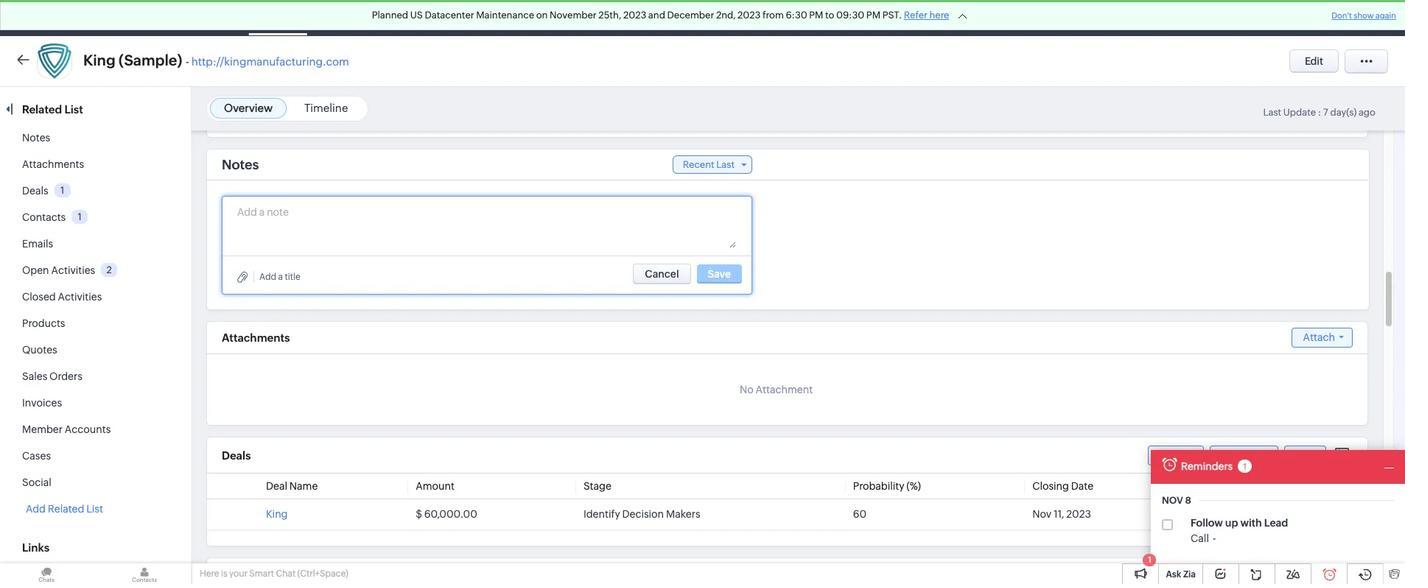 Task type: locate. For each thing, give the bounding box(es) containing it.
king left (sample) at the left
[[83, 52, 115, 69]]

1 vertical spatial add
[[26, 503, 46, 515]]

quotes link
[[722, 0, 781, 36], [22, 344, 57, 356]]

king down deal name
[[266, 508, 288, 520]]

quotes inside "link"
[[734, 12, 769, 24]]

0 vertical spatial attachments
[[22, 158, 84, 170]]

attach link
[[1291, 328, 1353, 348]]

attachment
[[756, 384, 813, 396]]

orders up invoices link
[[49, 371, 82, 382]]

1 vertical spatial -
[[1213, 533, 1216, 545]]

open activities
[[22, 265, 95, 276]]

0 horizontal spatial pm
[[809, 10, 823, 21]]

last left update
[[1263, 107, 1282, 118]]

overview link
[[224, 102, 273, 114]]

nov left 8
[[1162, 495, 1183, 506]]

sales orders up invoices link
[[22, 371, 82, 382]]

related up notes link
[[22, 103, 62, 116]]

edit down setup element
[[1305, 55, 1323, 67]]

profile image
[[1339, 6, 1363, 30]]

0 vertical spatial last
[[1263, 107, 1282, 118]]

orders right 6:30 on the top of the page
[[820, 12, 853, 24]]

create menu image
[[1146, 0, 1182, 36]]

1 vertical spatial orders
[[49, 371, 82, 382]]

sales orders link left pst.
[[781, 0, 865, 36]]

reminders
[[1181, 460, 1233, 472]]

1 horizontal spatial -
[[1213, 533, 1216, 545]]

last right the recent
[[716, 159, 735, 170]]

deal left edit link on the right bottom
[[1245, 449, 1267, 461]]

quotes link left 6:30 on the top of the page
[[722, 0, 781, 36]]

new for new business
[[1199, 508, 1221, 520]]

probability (%) link
[[853, 480, 921, 492]]

new inside "link"
[[1222, 449, 1243, 461]]

products right and on the left top of page
[[668, 12, 711, 24]]

1 horizontal spatial deals
[[222, 449, 251, 462]]

zia
[[1183, 570, 1196, 580]]

1 vertical spatial deal
[[266, 480, 287, 492]]

(ctrl+space)
[[297, 569, 348, 579]]

sales orders
[[793, 12, 853, 24], [22, 371, 82, 382]]

0 horizontal spatial -
[[186, 55, 189, 68]]

0 vertical spatial quotes
[[734, 12, 769, 24]]

type
[[1199, 480, 1223, 492]]

1 horizontal spatial sales
[[793, 12, 818, 24]]

closing date
[[1033, 480, 1094, 492]]

products
[[668, 12, 711, 24], [22, 318, 65, 329]]

assign
[[1160, 449, 1192, 461]]

add down social link in the left bottom of the page
[[26, 503, 46, 515]]

1 vertical spatial attachments
[[222, 332, 290, 344]]

tasks link
[[363, 0, 412, 36]]

pm
[[809, 10, 823, 21], [866, 10, 881, 21]]

new left up
[[1199, 508, 1221, 520]]

7
[[1323, 107, 1328, 118]]

setup element
[[1301, 0, 1330, 36]]

1 horizontal spatial quotes link
[[722, 0, 781, 36]]

no
[[740, 384, 754, 396]]

deal name link
[[266, 480, 318, 492]]

- inside "king (sample) - http://kingmanufacturing.com"
[[186, 55, 189, 68]]

nov left 11, at right
[[1033, 508, 1052, 520]]

list
[[64, 103, 83, 116], [86, 503, 103, 515]]

quotes
[[734, 12, 769, 24], [22, 344, 57, 356]]

1 vertical spatial king
[[266, 508, 288, 520]]

pm left to
[[809, 10, 823, 21]]

0 horizontal spatial list
[[64, 103, 83, 116]]

contacts
[[22, 211, 66, 223]]

king for king
[[266, 508, 288, 520]]

ago
[[1359, 107, 1376, 118]]

1 vertical spatial nov
[[1033, 508, 1052, 520]]

quotes left 6:30 on the top of the page
[[734, 12, 769, 24]]

deal inside "link"
[[1245, 449, 1267, 461]]

makers
[[666, 508, 700, 520]]

1 vertical spatial activities
[[58, 291, 102, 303]]

projects link
[[929, 0, 992, 36]]

date
[[1071, 480, 1094, 492]]

refer here link
[[904, 10, 949, 21]]

here
[[930, 10, 949, 21]]

edit
[[1305, 55, 1323, 67], [1296, 449, 1315, 461]]

0 vertical spatial sales orders link
[[781, 0, 865, 36]]

0 vertical spatial orders
[[820, 12, 853, 24]]

0 horizontal spatial attachments
[[22, 158, 84, 170]]

0 vertical spatial edit
[[1305, 55, 1323, 67]]

deal
[[1245, 449, 1267, 461], [266, 480, 287, 492]]

0 vertical spatial king
[[83, 52, 115, 69]]

decision
[[622, 508, 664, 520]]

0 horizontal spatial deals
[[22, 185, 48, 197]]

activities
[[51, 265, 95, 276], [58, 291, 102, 303]]

2023 right 2nd,
[[738, 10, 761, 21]]

identify decision makers
[[584, 508, 700, 520]]

1 horizontal spatial products
[[668, 12, 711, 24]]

0 vertical spatial sales
[[793, 12, 818, 24]]

1 vertical spatial sales orders link
[[22, 371, 82, 382]]

chat
[[276, 569, 296, 579]]

sales orders right from
[[793, 12, 853, 24]]

sales orders link up invoices link
[[22, 371, 82, 382]]

09:30
[[836, 10, 865, 21]]

on
[[536, 10, 548, 21]]

0 vertical spatial quotes link
[[722, 0, 781, 36]]

0 horizontal spatial products
[[22, 318, 65, 329]]

0 vertical spatial add
[[259, 272, 276, 282]]

don't
[[1332, 11, 1352, 20]]

quotes down closed
[[22, 344, 57, 356]]

11,
[[1054, 508, 1064, 520]]

1 horizontal spatial attachments
[[222, 332, 290, 344]]

0 horizontal spatial notes
[[22, 132, 50, 144]]

orders
[[820, 12, 853, 24], [49, 371, 82, 382]]

1 horizontal spatial quotes
[[734, 12, 769, 24]]

products link right analytics
[[656, 0, 722, 36]]

timeline
[[304, 102, 348, 114]]

0 vertical spatial deals
[[22, 185, 48, 197]]

up
[[1225, 517, 1238, 529]]

deals link
[[22, 185, 48, 197]]

attachments
[[22, 158, 84, 170], [222, 332, 290, 344]]

http://kingmanufacturing.com link
[[191, 55, 349, 68]]

timeline link
[[304, 102, 348, 114]]

quotes link down closed
[[22, 344, 57, 356]]

type link
[[1199, 480, 1223, 492]]

attachments down notes link
[[22, 158, 84, 170]]

1 horizontal spatial king
[[266, 508, 288, 520]]

- right call
[[1213, 533, 1216, 545]]

-
[[186, 55, 189, 68], [1213, 533, 1216, 545]]

notes down overview "link"
[[222, 157, 259, 172]]

activities up closed activities
[[51, 265, 95, 276]]

sales up invoices link
[[22, 371, 47, 382]]

1 horizontal spatial sales orders
[[793, 12, 853, 24]]

profile element
[[1330, 0, 1371, 36]]

reports
[[539, 12, 576, 24]]

1 vertical spatial new
[[1199, 508, 1221, 520]]

cases
[[22, 450, 51, 462]]

1 horizontal spatial nov
[[1162, 495, 1183, 506]]

closing
[[1033, 480, 1069, 492]]

None button
[[633, 264, 691, 284]]

sales left to
[[793, 12, 818, 24]]

signals element
[[1212, 0, 1240, 36]]

sales orders link
[[781, 0, 865, 36], [22, 371, 82, 382]]

0 horizontal spatial king
[[83, 52, 115, 69]]

1 vertical spatial quotes link
[[22, 344, 57, 356]]

1 vertical spatial list
[[86, 503, 103, 515]]

0 horizontal spatial quotes
[[22, 344, 57, 356]]

0 horizontal spatial sales
[[22, 371, 47, 382]]

1 vertical spatial products
[[22, 318, 65, 329]]

probability (%)
[[853, 480, 921, 492]]

0 vertical spatial list
[[64, 103, 83, 116]]

products down closed
[[22, 318, 65, 329]]

last
[[1263, 107, 1282, 118], [716, 159, 735, 170]]

update
[[1284, 107, 1316, 118]]

notes up attachments link
[[22, 132, 50, 144]]

king
[[83, 52, 115, 69], [266, 508, 288, 520]]

$ 60,000.00
[[416, 508, 477, 520]]

0 horizontal spatial add
[[26, 503, 46, 515]]

1 horizontal spatial add
[[259, 272, 276, 282]]

1 vertical spatial last
[[716, 159, 735, 170]]

deal name
[[266, 480, 318, 492]]

0 horizontal spatial products link
[[22, 318, 65, 329]]

8
[[1185, 495, 1192, 506]]

1 horizontal spatial sales orders link
[[781, 0, 865, 36]]

no attachment
[[740, 384, 813, 396]]

1 horizontal spatial pm
[[866, 10, 881, 21]]

0 vertical spatial new
[[1222, 449, 1243, 461]]

0 horizontal spatial sales orders link
[[22, 371, 82, 382]]

products link down closed
[[22, 318, 65, 329]]

0 vertical spatial deal
[[1245, 449, 1267, 461]]

2023 left and on the left top of page
[[623, 10, 646, 21]]

related down the social
[[48, 503, 84, 515]]

1 horizontal spatial notes
[[222, 157, 259, 172]]

0 vertical spatial -
[[186, 55, 189, 68]]

2
[[107, 264, 112, 275]]

2023 right 11, at right
[[1066, 508, 1091, 520]]

edit right new deal
[[1296, 449, 1315, 461]]

add
[[259, 272, 276, 282], [26, 503, 46, 515]]

- right (sample) at the left
[[186, 55, 189, 68]]

don't show again
[[1332, 11, 1396, 20]]

deal left name
[[266, 480, 287, 492]]

invoices link
[[22, 397, 62, 409]]

add left a
[[259, 272, 276, 282]]

0 horizontal spatial deal
[[266, 480, 287, 492]]

0 vertical spatial activities
[[51, 265, 95, 276]]

social link
[[22, 477, 51, 489]]

6:30
[[786, 10, 807, 21]]

1 horizontal spatial deal
[[1245, 449, 1267, 461]]

1 horizontal spatial list
[[86, 503, 103, 515]]

0 vertical spatial products
[[668, 12, 711, 24]]

member accounts
[[22, 424, 111, 436]]

a
[[278, 272, 283, 282]]

pm left pst.
[[866, 10, 881, 21]]

nov for nov 11, 2023
[[1033, 508, 1052, 520]]

0 horizontal spatial quotes link
[[22, 344, 57, 356]]

0 vertical spatial products link
[[656, 0, 722, 36]]

business
[[1223, 508, 1265, 520]]

0 vertical spatial notes
[[22, 132, 50, 144]]

60,000.00
[[424, 508, 477, 520]]

new up type link
[[1222, 449, 1243, 461]]

follow up with lead call -
[[1191, 517, 1288, 545]]

0 vertical spatial nov
[[1162, 495, 1183, 506]]

activities down open activities
[[58, 291, 102, 303]]

0 horizontal spatial sales orders
[[22, 371, 82, 382]]

attachments down 'add a title'
[[222, 332, 290, 344]]

0 horizontal spatial orders
[[49, 371, 82, 382]]

activities for closed activities
[[58, 291, 102, 303]]

0 horizontal spatial nov
[[1033, 508, 1052, 520]]



Task type: vqa. For each thing, say whether or not it's contained in the screenshot.
second Created from the bottom of the page
no



Task type: describe. For each thing, give the bounding box(es) containing it.
0 horizontal spatial last
[[716, 159, 735, 170]]

recent last
[[683, 159, 735, 170]]

us
[[410, 10, 423, 21]]

contacts link
[[22, 211, 66, 223]]

king link
[[266, 508, 288, 520]]

name
[[289, 480, 318, 492]]

closed activities
[[22, 291, 102, 303]]

1 horizontal spatial last
[[1263, 107, 1282, 118]]

2 pm from the left
[[866, 10, 881, 21]]

emails
[[22, 238, 53, 250]]

services
[[877, 12, 917, 24]]

upgrade
[[1070, 18, 1112, 29]]

king (sample) - http://kingmanufacturing.com
[[83, 52, 349, 69]]

add for add related list
[[26, 503, 46, 515]]

stage link
[[584, 480, 611, 492]]

1 horizontal spatial products link
[[656, 0, 722, 36]]

to
[[825, 10, 835, 21]]

attachments link
[[22, 158, 84, 170]]

1 vertical spatial sales
[[22, 371, 47, 382]]

new for new deal
[[1222, 449, 1243, 461]]

1 horizontal spatial orders
[[820, 12, 853, 24]]

new business
[[1199, 508, 1265, 520]]

stage
[[584, 480, 611, 492]]

marketplace element
[[1270, 0, 1301, 36]]

new deal
[[1222, 449, 1267, 461]]

assign link
[[1148, 445, 1204, 465]]

edit link
[[1284, 445, 1326, 465]]

december
[[667, 10, 714, 21]]

planned
[[372, 10, 408, 21]]

links
[[22, 542, 49, 554]]

- inside follow up with lead call -
[[1213, 533, 1216, 545]]

edit button
[[1290, 49, 1339, 73]]

meetings link
[[412, 0, 480, 36]]

your
[[229, 569, 248, 579]]

amount
[[416, 480, 455, 492]]

1 vertical spatial products link
[[22, 318, 65, 329]]

closed
[[22, 291, 56, 303]]

king for king (sample) - http://kingmanufacturing.com
[[83, 52, 115, 69]]

(sample)
[[119, 52, 182, 69]]

enterprise-
[[1057, 7, 1106, 18]]

probability
[[853, 480, 905, 492]]

follow up with lead link
[[1191, 517, 1288, 529]]

activities for open activities
[[51, 265, 95, 276]]

member
[[22, 424, 63, 436]]

day(s)
[[1330, 107, 1357, 118]]

1 vertical spatial edit
[[1296, 449, 1315, 461]]

is
[[221, 569, 227, 579]]

1 vertical spatial deals
[[222, 449, 251, 462]]

0 horizontal spatial 2023
[[623, 10, 646, 21]]

lead
[[1264, 517, 1288, 529]]

identify
[[584, 508, 620, 520]]

Add a note text field
[[237, 204, 736, 248]]

crm
[[35, 10, 65, 26]]

here
[[200, 569, 219, 579]]

nov for nov 8
[[1162, 495, 1183, 506]]

2 horizontal spatial 2023
[[1066, 508, 1091, 520]]

invoices
[[22, 397, 62, 409]]

notes link
[[22, 132, 50, 144]]

0 vertical spatial sales orders
[[793, 12, 853, 24]]

add related list
[[26, 503, 103, 515]]

1 vertical spatial related
[[48, 503, 84, 515]]

overview
[[224, 102, 273, 114]]

here is your smart chat (ctrl+space)
[[200, 569, 348, 579]]

attach
[[1303, 332, 1335, 343]]

1 pm from the left
[[809, 10, 823, 21]]

search element
[[1182, 0, 1212, 36]]

1 vertical spatial quotes
[[22, 344, 57, 356]]

add for add a title
[[259, 272, 276, 282]]

edit inside "button"
[[1305, 55, 1323, 67]]

last update : 7 day(s) ago
[[1263, 107, 1376, 118]]

calls link
[[480, 0, 527, 36]]

reports link
[[527, 0, 588, 36]]

0 vertical spatial related
[[22, 103, 62, 116]]

with
[[1241, 517, 1262, 529]]

new deal link
[[1210, 445, 1279, 465]]

member accounts link
[[22, 424, 111, 436]]

show
[[1354, 11, 1374, 20]]

recent
[[683, 159, 715, 170]]

refer
[[904, 10, 928, 21]]

nov 8
[[1162, 495, 1192, 506]]

amount link
[[416, 480, 455, 492]]

1 vertical spatial notes
[[222, 157, 259, 172]]

planned us datacenter maintenance on november 25th, 2023 and december 2nd, 2023 from 6:30 pm to 09:30 pm pst. refer here
[[372, 10, 949, 21]]

social
[[22, 477, 51, 489]]

1 horizontal spatial 2023
[[738, 10, 761, 21]]

$
[[416, 508, 422, 520]]

november
[[550, 10, 597, 21]]

datacenter
[[425, 10, 474, 21]]

maintenance
[[476, 10, 534, 21]]

follow
[[1191, 517, 1223, 529]]

add a title
[[259, 272, 300, 282]]

services link
[[865, 0, 929, 36]]

analytics
[[600, 12, 644, 24]]

(%)
[[907, 480, 921, 492]]

contacts image
[[98, 564, 191, 584]]

1 vertical spatial sales orders
[[22, 371, 82, 382]]

smart
[[249, 569, 274, 579]]

chats image
[[0, 564, 93, 584]]

closing date link
[[1033, 480, 1094, 492]]

open
[[22, 265, 49, 276]]

open activities link
[[22, 265, 95, 276]]



